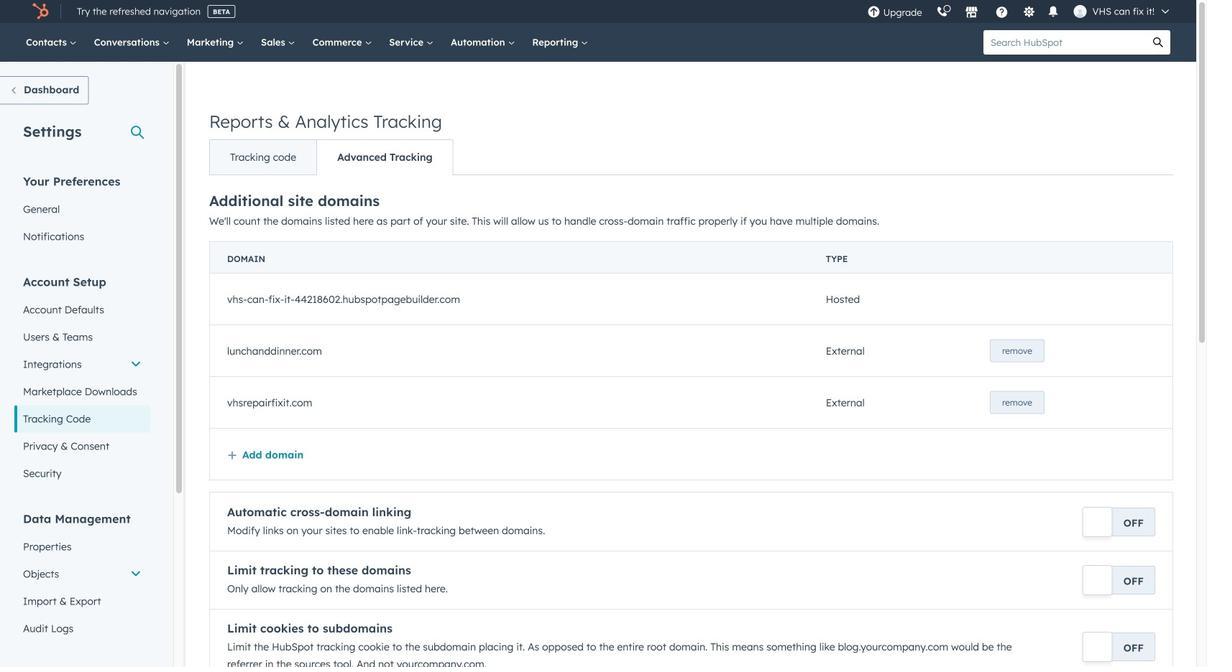 Task type: vqa. For each thing, say whether or not it's contained in the screenshot.
Your Preferences element
yes



Task type: describe. For each thing, give the bounding box(es) containing it.
your preferences element
[[14, 174, 150, 251]]

marketplaces image
[[965, 6, 978, 19]]

data management element
[[14, 512, 150, 643]]



Task type: locate. For each thing, give the bounding box(es) containing it.
Search HubSpot search field
[[984, 30, 1146, 55]]

terry turtle image
[[1074, 5, 1087, 18]]

navigation
[[209, 139, 453, 175]]

account setup element
[[14, 274, 150, 488]]

menu
[[860, 0, 1179, 23]]



